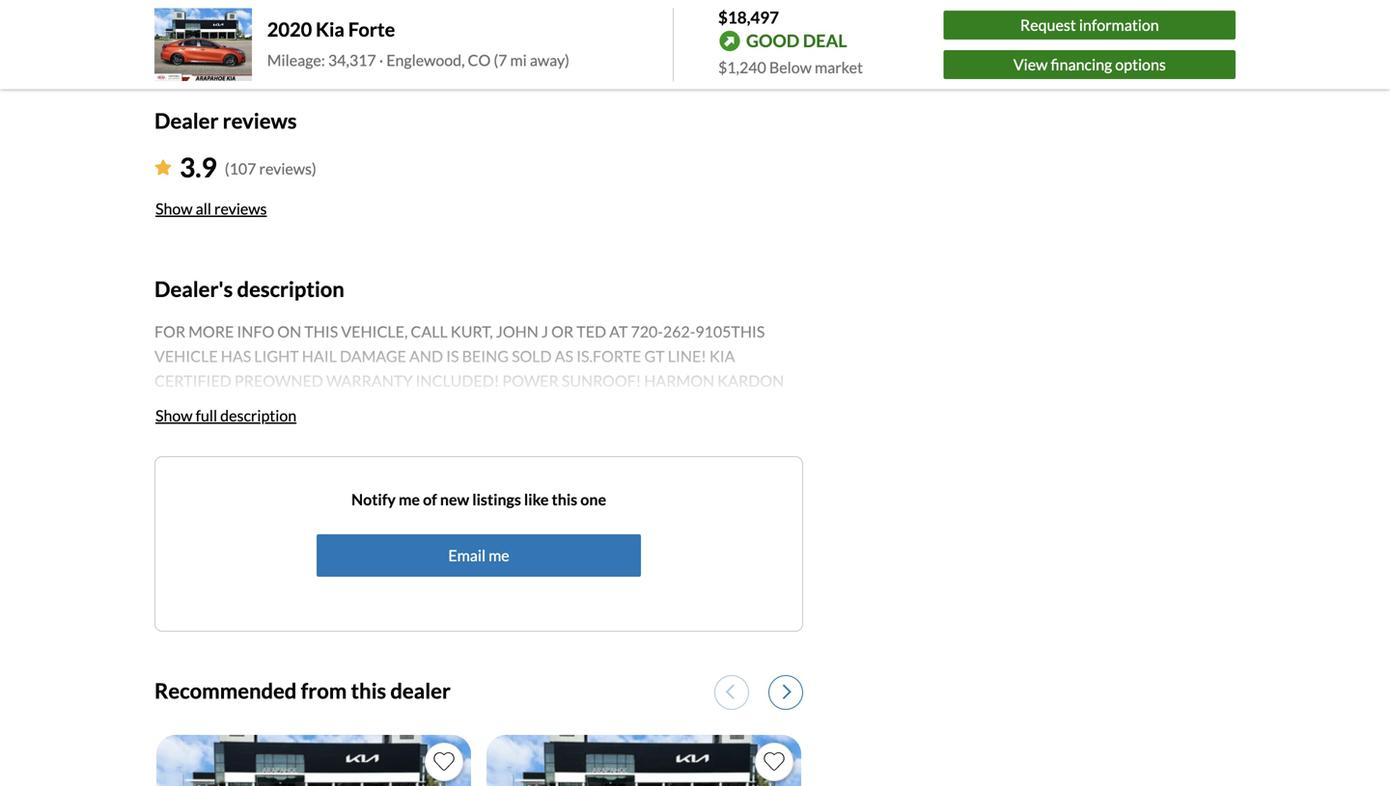 Task type: describe. For each thing, give the bounding box(es) containing it.
kia
[[316, 18, 345, 41]]

request information button
[[944, 11, 1236, 39]]

$1,240
[[718, 58, 766, 77]]

full
[[196, 406, 217, 425]]

market
[[815, 58, 863, 77]]

34,317
[[328, 51, 376, 69]]

recommended from this dealer
[[154, 679, 451, 704]]

view inventory
[[266, 12, 369, 30]]

of
[[423, 490, 437, 509]]

below
[[769, 58, 812, 77]]

request information
[[1021, 15, 1159, 34]]

like
[[524, 490, 549, 509]]

dealer's description
[[154, 276, 345, 302]]

$18,497
[[718, 7, 779, 27]]

show for dealer
[[155, 199, 193, 218]]

notify me of new listings like this one
[[351, 490, 606, 509]]

view financing options
[[1014, 55, 1166, 74]]

inventory
[[304, 12, 369, 30]]

englewood,
[[386, 51, 465, 69]]

forte
[[348, 18, 395, 41]]

mi
[[510, 51, 527, 69]]

website
[[315, 41, 368, 59]]

scroll left image
[[726, 684, 735, 701]]

scroll right image
[[783, 684, 792, 701]]

show all reviews
[[155, 199, 267, 218]]

2020 kia forte image
[[154, 8, 252, 81]]

information
[[1079, 15, 1159, 34]]

listings
[[472, 490, 521, 509]]

financing
[[1051, 55, 1112, 74]]

deal
[[803, 30, 847, 51]]

recommended
[[154, 679, 297, 704]]

mileage:
[[267, 51, 325, 69]]

additional
[[154, 742, 225, 761]]

1 horizontal spatial this
[[552, 490, 578, 509]]

me for email
[[489, 546, 509, 565]]

show for dealer's
[[155, 406, 193, 425]]

dealer reviews
[[154, 108, 297, 133]]

star image
[[154, 160, 172, 175]]

notify
[[351, 490, 396, 509]]



Task type: locate. For each thing, give the bounding box(es) containing it.
1 horizontal spatial view
[[1014, 55, 1048, 74]]

0 vertical spatial dealer
[[266, 41, 312, 59]]

1 horizontal spatial me
[[489, 546, 509, 565]]

email me
[[448, 546, 509, 565]]

all
[[196, 199, 211, 218]]

(107
[[225, 160, 256, 178]]

0 vertical spatial view
[[266, 12, 301, 30]]

reviews)
[[259, 160, 317, 178]]

information
[[228, 742, 309, 761]]

reviews inside button
[[214, 199, 267, 218]]

me for notify
[[399, 490, 420, 509]]

away)
[[530, 51, 570, 69]]

(7
[[494, 51, 507, 69]]

email me button
[[317, 535, 641, 577]]

0 horizontal spatial dealer
[[154, 108, 219, 133]]

0 horizontal spatial me
[[399, 490, 420, 509]]

dealer for dealer website
[[266, 41, 312, 59]]

view inside button
[[1014, 55, 1048, 74]]

0 vertical spatial reviews
[[223, 108, 297, 133]]

2020 kia forte mileage: 34,317 · englewood, co (7 mi away)
[[267, 18, 570, 69]]

me
[[399, 490, 420, 509], [489, 546, 509, 565]]

dealer website
[[266, 41, 368, 59]]

1 vertical spatial show
[[155, 406, 193, 425]]

view down request
[[1014, 55, 1048, 74]]

show all reviews button
[[154, 188, 268, 230]]

dealer website link
[[266, 39, 803, 62]]

new
[[440, 490, 469, 509]]

good
[[746, 30, 800, 51]]

view financing options button
[[944, 50, 1236, 79]]

dealer up 3.9
[[154, 108, 219, 133]]

description
[[237, 276, 345, 302], [220, 406, 297, 425]]

1 vertical spatial me
[[489, 546, 509, 565]]

me left of
[[399, 490, 420, 509]]

dealer
[[266, 41, 312, 59], [154, 108, 219, 133]]

dealer for dealer reviews
[[154, 108, 219, 133]]

show left "all"
[[155, 199, 193, 218]]

view for view financing options
[[1014, 55, 1048, 74]]

0 horizontal spatial view
[[266, 12, 301, 30]]

co
[[468, 51, 491, 69]]

show left full
[[155, 406, 193, 425]]

dealer down the "view inventory" link
[[266, 41, 312, 59]]

dealer
[[390, 679, 451, 704]]

show
[[155, 199, 193, 218], [155, 406, 193, 425]]

0 vertical spatial description
[[237, 276, 345, 302]]

1 vertical spatial reviews
[[214, 199, 267, 218]]

this right from on the left of the page
[[351, 679, 386, 704]]

view
[[266, 12, 301, 30], [1014, 55, 1048, 74]]

0 vertical spatial me
[[399, 490, 420, 509]]

from
[[301, 679, 347, 704]]

me right "email"
[[489, 546, 509, 565]]

3.9
[[180, 151, 217, 183]]

one
[[581, 490, 606, 509]]

description inside button
[[220, 406, 297, 425]]

1 vertical spatial this
[[351, 679, 386, 704]]

0 horizontal spatial this
[[351, 679, 386, 704]]

request
[[1021, 15, 1076, 34]]

view up mileage:
[[266, 12, 301, 30]]

dealer's
[[154, 276, 233, 302]]

0 vertical spatial show
[[155, 199, 193, 218]]

reviews up 3.9 (107 reviews) on the left of page
[[223, 108, 297, 133]]

1 show from the top
[[155, 199, 193, 218]]

1 vertical spatial view
[[1014, 55, 1048, 74]]

2 show from the top
[[155, 406, 193, 425]]

options
[[1115, 55, 1166, 74]]

view for view inventory
[[266, 12, 301, 30]]

show full description
[[155, 406, 297, 425]]

view inventory link
[[266, 12, 369, 30]]

show full description button
[[154, 395, 298, 437]]

good deal
[[746, 30, 847, 51]]

1 vertical spatial dealer
[[154, 108, 219, 133]]

email
[[448, 546, 486, 565]]

2020
[[267, 18, 312, 41]]

1 vertical spatial description
[[220, 406, 297, 425]]

this right like
[[552, 490, 578, 509]]

reviews
[[223, 108, 297, 133], [214, 199, 267, 218]]

me inside button
[[489, 546, 509, 565]]

$1,240 below market
[[718, 58, 863, 77]]

this
[[552, 490, 578, 509], [351, 679, 386, 704]]

additional information
[[154, 742, 309, 761]]

1 horizontal spatial dealer
[[266, 41, 312, 59]]

3.9 (107 reviews)
[[180, 151, 317, 183]]

reviews right "all"
[[214, 199, 267, 218]]

·
[[379, 51, 383, 69]]

0 vertical spatial this
[[552, 490, 578, 509]]



Task type: vqa. For each thing, say whether or not it's contained in the screenshot.
bumped
no



